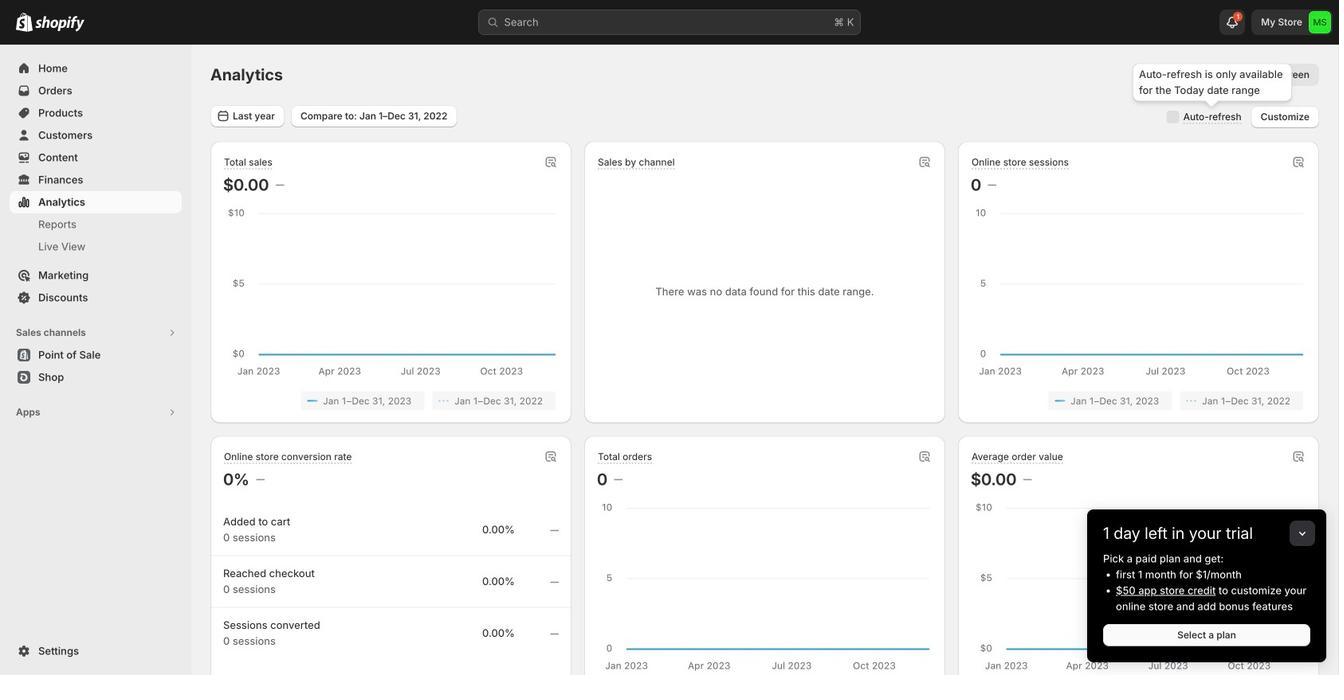Task type: locate. For each thing, give the bounding box(es) containing it.
0 horizontal spatial list
[[226, 392, 556, 411]]

list
[[226, 392, 556, 411], [974, 392, 1303, 411]]

2 list from the left
[[974, 392, 1303, 411]]

1 horizontal spatial list
[[974, 392, 1303, 411]]



Task type: vqa. For each thing, say whether or not it's contained in the screenshot.
list
yes



Task type: describe. For each thing, give the bounding box(es) containing it.
tooltip: auto-refresh is only available for the today date range tooltip
[[1133, 63, 1292, 102]]

shopify image
[[35, 16, 84, 32]]

1 list from the left
[[226, 392, 556, 411]]

shopify image
[[16, 13, 33, 32]]

my store image
[[1309, 11, 1331, 33]]



